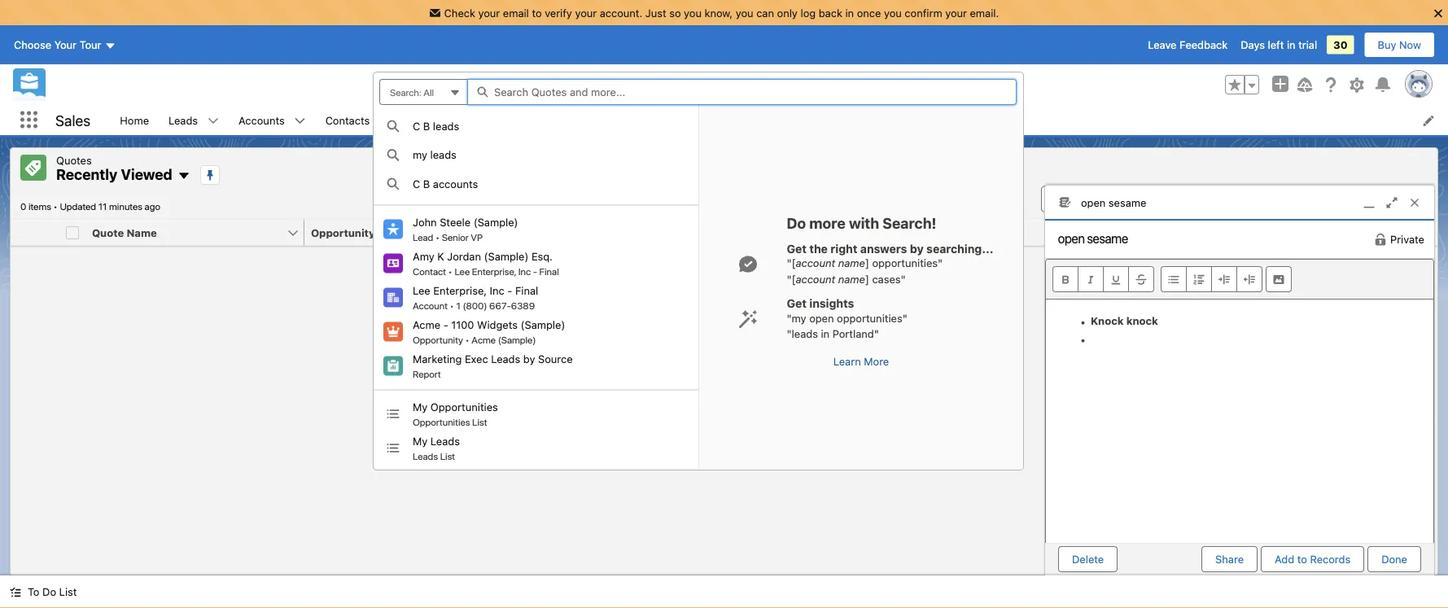 Task type: describe. For each thing, give the bounding box(es) containing it.
text default image down expiration
[[738, 254, 758, 274]]

done button
[[1368, 546, 1421, 572]]

choose your tour
[[14, 39, 101, 51]]

final inside lee enterprise, inc - final account • 1 (800) 667-6389
[[515, 284, 538, 296]]

expiration date button
[[741, 219, 941, 245]]

lee inside amy k jordan (sample) esq. contact • lee enterprise, inc - final
[[455, 266, 470, 277]]

my leads option
[[374, 140, 699, 169]]

acmeporky
[[413, 469, 469, 481]]

search...
[[568, 79, 611, 91]]

esq.
[[532, 250, 553, 262]]

open inside get insights "my open opportunities" "leads in portland"
[[809, 312, 834, 324]]

enterprise, inside lee enterprise, inc - final account • 1 (800) 667-6389
[[433, 284, 487, 296]]

c for c b leads
[[413, 120, 420, 132]]

get for get the right answers by searching...
[[787, 242, 807, 255]]

• for amy
[[448, 266, 452, 277]]

leave feedback
[[1148, 39, 1228, 51]]

you haven't viewed any quotes recently. try switching list views.
[[625, 383, 824, 411]]

vp
[[471, 231, 483, 243]]

• for acme
[[465, 334, 470, 345]]

ago
[[145, 201, 160, 212]]

inc inside amy k jordan (sample) esq. contact • lee enterprise, inc - final
[[518, 266, 531, 277]]

0 horizontal spatial quotes
[[56, 154, 92, 166]]

add to records button
[[1261, 546, 1365, 572]]

opportunity inside button
[[311, 226, 375, 239]]

2 horizontal spatial in
[[1287, 39, 1296, 51]]

status inside recently viewed|quotes|list view element
[[625, 381, 824, 413]]

0 vertical spatial to
[[532, 7, 542, 19]]

feedback
[[1180, 39, 1228, 51]]

0 horizontal spatial acme
[[413, 318, 441, 330]]

john steele (sample) lead • senior vp
[[413, 216, 518, 243]]

list
[[734, 399, 749, 411]]

widgets
[[477, 318, 518, 330]]

items
[[28, 201, 51, 212]]

1 horizontal spatial do
[[787, 214, 806, 232]]

check your email to verify your account. just so you know, you can only log back in once you confirm your email.
[[444, 7, 999, 19]]

text default image inside "my opportunities" option
[[387, 408, 400, 421]]

open inside dialog
[[1081, 196, 1106, 208]]

to
[[28, 586, 39, 598]]

1 vertical spatial leads
[[430, 149, 457, 161]]

item number element
[[11, 219, 59, 246]]

list for opportunities
[[472, 416, 487, 428]]

search... button
[[536, 72, 862, 98]]

haven't
[[646, 383, 682, 395]]

cases"
[[872, 273, 906, 285]]

2 name from the top
[[838, 273, 865, 285]]

open sesame
[[1081, 196, 1147, 208]]

c b leads
[[413, 120, 459, 132]]

get for get insights
[[787, 297, 807, 310]]

knock knock
[[1091, 314, 1158, 327]]

amy
[[413, 250, 434, 262]]

list for leads
[[440, 450, 455, 462]]

done
[[1382, 553, 1408, 565]]

get the right answers by searching... "[ account name ] opportunities" "[ account name ] cases"
[[787, 242, 994, 285]]

total price element
[[1177, 219, 1405, 246]]

contacts
[[325, 114, 370, 126]]

name for opportunity name
[[378, 226, 408, 239]]

amy k jordan (sample) esq. option
[[374, 246, 699, 280]]

quote
[[92, 226, 124, 239]]

quote name button
[[85, 219, 287, 245]]

to do list button
[[0, 576, 87, 608]]

days left in trial
[[1241, 39, 1317, 51]]

0 vertical spatial leads
[[433, 120, 459, 132]]

answers
[[860, 242, 907, 255]]

report image
[[383, 356, 403, 376]]

marketing exec leads by source option
[[374, 349, 699, 383]]

viewed
[[685, 383, 720, 395]]

667-
[[489, 300, 511, 311]]

b for accounts
[[423, 177, 430, 190]]

john
[[413, 216, 437, 228]]

steele
[[440, 216, 471, 228]]

home
[[120, 114, 149, 126]]

date
[[803, 226, 828, 239]]

opportunity image
[[383, 322, 403, 342]]

(sample) down widgets
[[498, 334, 536, 345]]

leads link
[[159, 105, 208, 135]]

2 your from the left
[[575, 7, 597, 19]]

back
[[819, 7, 843, 19]]

expiration date
[[747, 226, 828, 239]]

email.
[[970, 7, 999, 19]]

trial
[[1299, 39, 1317, 51]]

knock
[[1127, 314, 1158, 327]]

left
[[1268, 39, 1284, 51]]

buy now
[[1378, 39, 1421, 51]]

my for my opportunities
[[413, 400, 428, 413]]

delete button
[[1058, 546, 1118, 572]]

opportunities inside list item
[[411, 114, 478, 126]]

your
[[54, 39, 77, 51]]

with
[[849, 214, 879, 232]]

name for quote name
[[127, 226, 157, 239]]

delete status
[[1058, 546, 1202, 572]]

toolbar inside open sesame dialog
[[1046, 260, 1434, 300]]

c b accounts
[[413, 177, 478, 190]]

amy k jordan (sample) esq. contact • lee enterprise, inc - final
[[413, 250, 559, 277]]

1 "[ from the top
[[787, 257, 796, 269]]

sales
[[55, 111, 91, 129]]

share
[[1216, 553, 1244, 565]]

my
[[413, 149, 427, 161]]

john steele (sample) option
[[374, 212, 699, 246]]

choose
[[14, 39, 51, 51]]

now
[[1400, 39, 1421, 51]]

text default image left "my
[[738, 309, 758, 329]]

0
[[20, 201, 26, 212]]

list inside button
[[59, 586, 77, 598]]

text default image inside my leads option
[[387, 442, 400, 455]]

text default image inside to do list button
[[10, 587, 21, 598]]

updated
[[60, 201, 96, 212]]

3 you from the left
[[884, 7, 902, 19]]

text default image inside open sesame dialog
[[1374, 233, 1387, 246]]

(sample) inside amy k jordan (sample) esq. contact • lee enterprise, inc - final
[[484, 250, 529, 262]]

viewed
[[121, 166, 172, 183]]

search!
[[883, 214, 937, 232]]

expiration date element
[[741, 219, 969, 246]]

2 vertical spatial opportunities
[[413, 416, 470, 428]]

delete
[[1072, 553, 1104, 565]]

try
[[666, 399, 682, 411]]

opportunities link
[[401, 105, 488, 135]]

marketing exec leads by source report
[[413, 352, 573, 380]]

source
[[538, 352, 573, 365]]

private
[[1391, 233, 1425, 246]]

sesame
[[1109, 196, 1147, 208]]

• inside recently viewed|quotes|list view element
[[53, 201, 58, 212]]

action element
[[1395, 219, 1438, 246]]

quote name
[[92, 226, 157, 239]]

text default image inside c b leads option
[[387, 120, 400, 133]]

k
[[437, 250, 444, 262]]

open sesame dialog
[[1045, 185, 1435, 585]]

in inside get insights "my open opportunities" "leads in portland"
[[821, 328, 830, 340]]

recently viewed
[[56, 166, 172, 183]]

opportunities" inside "get the right answers by searching... "[ account name ] opportunities" "[ account name ] cases""
[[872, 257, 943, 269]]

any
[[723, 383, 740, 395]]

my opportunities opportunities list
[[413, 400, 498, 428]]

opportunity name button
[[304, 219, 505, 245]]

1100
[[451, 318, 474, 330]]

1
[[456, 300, 461, 311]]

text default image inside my leads option
[[387, 148, 400, 161]]

- inside amy k jordan (sample) esq. contact • lee enterprise, inc - final
[[533, 266, 537, 277]]

1 name from the top
[[838, 257, 865, 269]]



Task type: locate. For each thing, give the bounding box(es) containing it.
1 horizontal spatial -
[[507, 284, 512, 296]]

in right back
[[845, 7, 854, 19]]

list containing home
[[110, 105, 1448, 135]]

dashboards list item
[[662, 105, 762, 135]]

• inside amy k jordan (sample) esq. contact • lee enterprise, inc - final
[[448, 266, 452, 277]]

get down expiration date
[[787, 242, 807, 255]]

do more with search!
[[787, 214, 937, 232]]

text default image left the accounts link
[[208, 115, 219, 127]]

action image
[[1395, 219, 1438, 245]]

text default image left private
[[1374, 233, 1387, 246]]

2 name from the left
[[378, 226, 408, 239]]

my up acmeporky
[[413, 435, 428, 447]]

opportunities list item
[[401, 105, 509, 135]]

expiration
[[747, 226, 801, 239]]

list
[[110, 105, 1448, 135]]

0 horizontal spatial final
[[515, 284, 538, 296]]

"leads
[[787, 328, 818, 340]]

0 vertical spatial opportunities
[[411, 114, 478, 126]]

account
[[796, 257, 835, 269], [796, 273, 835, 285]]

lee up account
[[413, 284, 430, 296]]

buy
[[1378, 39, 1397, 51]]

1 account from the top
[[796, 257, 835, 269]]

get inside get insights "my open opportunities" "leads in portland"
[[787, 297, 807, 310]]

subtotal
[[966, 226, 1010, 239]]

2 horizontal spatial list
[[472, 416, 487, 428]]

opportunity name
[[311, 226, 408, 239]]

my
[[413, 400, 428, 413], [413, 435, 428, 447]]

2 ] from the top
[[865, 273, 869, 285]]

1 horizontal spatial in
[[845, 7, 854, 19]]

opportunities" up cases"
[[872, 257, 943, 269]]

text default image
[[208, 115, 219, 127], [294, 115, 306, 127], [387, 177, 400, 190], [738, 309, 758, 329], [387, 408, 400, 421]]

acme - 1100 widgets (sample) option
[[374, 315, 699, 349]]

0 vertical spatial list
[[472, 416, 487, 428]]

0 horizontal spatial inc
[[490, 284, 505, 296]]

Compose text text field
[[1046, 300, 1434, 543]]

opportunities up my leads
[[411, 114, 478, 126]]

2 get from the top
[[787, 297, 807, 310]]

account image
[[383, 288, 403, 307]]

2 account from the top
[[796, 273, 835, 285]]

c
[[413, 120, 420, 132], [413, 177, 420, 190]]

do left more
[[787, 214, 806, 232]]

0 horizontal spatial lee
[[413, 284, 430, 296]]

open
[[1081, 196, 1106, 208], [809, 312, 834, 324]]

text default image inside c b accounts option
[[387, 177, 400, 190]]

minutes
[[109, 201, 142, 212]]

- up 667-
[[507, 284, 512, 296]]

text default image inside leads list item
[[208, 115, 219, 127]]

0 vertical spatial acme
[[413, 318, 441, 330]]

tour
[[79, 39, 101, 51]]

2 "[ from the top
[[787, 273, 796, 285]]

recently viewed|quotes|list view element
[[10, 147, 1439, 576]]

opportunity inside acme - 1100 widgets (sample) opportunity • acme (sample)
[[413, 334, 463, 345]]

- down esq.
[[533, 266, 537, 277]]

1 ] from the top
[[865, 257, 869, 269]]

by left source
[[523, 352, 535, 365]]

confirm
[[905, 7, 943, 19]]

leads up acmeporky
[[413, 450, 438, 462]]

1 vertical spatial enterprise,
[[433, 284, 487, 296]]

0 vertical spatial get
[[787, 242, 807, 255]]

• inside john steele (sample) lead • senior vp
[[436, 231, 440, 243]]

lee enterprise, inc - final option
[[374, 280, 699, 315]]

accounts
[[433, 177, 478, 190]]

2 b from the top
[[423, 177, 430, 190]]

status containing you haven't viewed any quotes recently.
[[625, 381, 824, 413]]

contact image
[[383, 254, 403, 273]]

2 horizontal spatial you
[[884, 7, 902, 19]]

1 horizontal spatial lee
[[455, 266, 470, 277]]

open left sesame
[[1081, 196, 1106, 208]]

b up my
[[423, 120, 430, 132]]

cell inside recently viewed|quotes|list view element
[[59, 219, 85, 246]]

- inside acme - 1100 widgets (sample) opportunity • acme (sample)
[[443, 318, 448, 330]]

1 vertical spatial to
[[1297, 553, 1307, 565]]

my opportunities option
[[374, 397, 699, 431]]

toolbar
[[1046, 260, 1434, 300]]

1 horizontal spatial you
[[736, 7, 754, 19]]

0 vertical spatial inc
[[518, 266, 531, 277]]

get
[[787, 242, 807, 255], [787, 297, 807, 310]]

b
[[423, 120, 430, 132], [423, 177, 430, 190]]

none text field inside open sesame dialog
[[1045, 221, 1200, 257]]

acme down account
[[413, 318, 441, 330]]

my leads option
[[374, 431, 699, 465]]

0 vertical spatial final
[[539, 266, 559, 277]]

1 your from the left
[[478, 7, 500, 19]]

1 vertical spatial account
[[796, 273, 835, 285]]

lee
[[455, 266, 470, 277], [413, 284, 430, 296]]

dashboards link
[[662, 105, 740, 135]]

0 vertical spatial open
[[1081, 196, 1106, 208]]

"my
[[787, 312, 806, 324]]

text default image left my leads leads list
[[387, 442, 400, 455]]

quotes up the "views."
[[743, 383, 778, 395]]

1 horizontal spatial list
[[440, 450, 455, 462]]

recently
[[56, 166, 118, 183]]

1 vertical spatial get
[[787, 297, 807, 310]]

0 vertical spatial quotes
[[56, 154, 92, 166]]

1 vertical spatial b
[[423, 177, 430, 190]]

email
[[503, 7, 529, 19]]

list right "to"
[[59, 586, 77, 598]]

0 vertical spatial -
[[533, 266, 537, 277]]

final
[[539, 266, 559, 277], [515, 284, 538, 296]]

suggestions list box
[[374, 112, 699, 507]]

c for c b accounts
[[413, 177, 420, 190]]

b for leads
[[423, 120, 430, 132]]

final down esq.
[[539, 266, 559, 277]]

to inside button
[[1297, 553, 1307, 565]]

quotes down the 'sales'
[[56, 154, 92, 166]]

0 vertical spatial opportunity
[[311, 226, 375, 239]]

accounts link
[[229, 105, 294, 135]]

by inside "get the right answers by searching... "[ account name ] opportunities" "[ account name ] cases""
[[910, 242, 924, 255]]

can
[[756, 7, 774, 19]]

my inside my leads leads list
[[413, 435, 428, 447]]

by inside marketing exec leads by source report
[[523, 352, 535, 365]]

to right the email
[[532, 7, 542, 19]]

0 horizontal spatial in
[[821, 328, 830, 340]]

(sample) down 6389
[[521, 318, 565, 330]]

1 vertical spatial ]
[[865, 273, 869, 285]]

b left accounts on the top left
[[423, 177, 430, 190]]

list item
[[594, 105, 662, 135]]

leads list item
[[159, 105, 229, 135]]

2 vertical spatial list
[[59, 586, 77, 598]]

1 vertical spatial by
[[523, 352, 535, 365]]

- inside lee enterprise, inc - final account • 1 (800) 667-6389
[[507, 284, 512, 296]]

contact
[[413, 266, 446, 277]]

recently.
[[781, 383, 824, 395]]

1 b from the top
[[423, 120, 430, 132]]

know,
[[705, 7, 733, 19]]

1 vertical spatial lee
[[413, 284, 430, 296]]

acme
[[413, 318, 441, 330], [472, 334, 496, 345]]

1 horizontal spatial to
[[1297, 553, 1307, 565]]

inc up lee enterprise, inc - final option
[[518, 266, 531, 277]]

opportunities" up portland"
[[837, 312, 908, 324]]

0 vertical spatial my
[[413, 400, 428, 413]]

0 horizontal spatial by
[[523, 352, 535, 365]]

my inside my opportunities opportunities list
[[413, 400, 428, 413]]

jordan
[[447, 250, 481, 262]]

text default image inside recently viewed|quotes|list view element
[[177, 169, 190, 182]]

lee down 'jordan'
[[455, 266, 470, 277]]

1 get from the top
[[787, 242, 807, 255]]

leave feedback link
[[1148, 39, 1228, 51]]

buy now button
[[1364, 32, 1435, 58]]

opportunity name element
[[304, 219, 532, 246]]

None text field
[[1045, 221, 1200, 257]]

1 vertical spatial open
[[809, 312, 834, 324]]

text default image right accounts
[[294, 115, 306, 127]]

] down answers
[[865, 257, 869, 269]]

0 vertical spatial by
[[910, 242, 924, 255]]

acme up exec
[[472, 334, 496, 345]]

0 vertical spatial name
[[838, 257, 865, 269]]

1 horizontal spatial opportunity
[[413, 334, 463, 345]]

] left cases"
[[865, 273, 869, 285]]

list inside my opportunities opportunities list
[[472, 416, 487, 428]]

1 c from the top
[[413, 120, 420, 132]]

enterprise, up 1
[[433, 284, 487, 296]]

get inside "get the right answers by searching... "[ account name ] opportunities" "[ account name ] cases""
[[787, 242, 807, 255]]

(sample) up vp
[[474, 216, 518, 228]]

0 vertical spatial do
[[787, 214, 806, 232]]

(sample) inside john steele (sample) lead • senior vp
[[474, 216, 518, 228]]

2 horizontal spatial -
[[533, 266, 537, 277]]

account up insights at the right of page
[[796, 273, 835, 285]]

1 vertical spatial "[
[[787, 273, 796, 285]]

1 horizontal spatial name
[[378, 226, 408, 239]]

name
[[838, 257, 865, 269], [838, 273, 865, 285]]

text default image up lead icon
[[387, 177, 400, 190]]

1 vertical spatial in
[[1287, 39, 1296, 51]]

text default image left 'c b leads'
[[387, 120, 400, 133]]

"[ down expiration date
[[787, 257, 796, 269]]

opportunities" inside get insights "my open opportunities" "leads in portland"
[[837, 312, 908, 324]]

0 vertical spatial "[
[[787, 257, 796, 269]]

• inside acme - 1100 widgets (sample) opportunity • acme (sample)
[[465, 334, 470, 345]]

syncing element
[[523, 219, 741, 246]]

• down 1100
[[465, 334, 470, 345]]

switching
[[685, 399, 731, 411]]

the
[[810, 242, 828, 255]]

text default image down report image
[[387, 408, 400, 421]]

format body element
[[1161, 266, 1263, 292]]

1 horizontal spatial open
[[1081, 196, 1106, 208]]

my for my leads
[[413, 435, 428, 447]]

text default image inside accounts list item
[[294, 115, 306, 127]]

only
[[777, 7, 798, 19]]

0 vertical spatial in
[[845, 7, 854, 19]]

inc up 667-
[[490, 284, 505, 296]]

leads right exec
[[491, 352, 520, 365]]

1 vertical spatial opportunities
[[431, 400, 498, 413]]

0 vertical spatial account
[[796, 257, 835, 269]]

0 vertical spatial lee
[[455, 266, 470, 277]]

once
[[857, 7, 881, 19]]

home link
[[110, 105, 159, 135]]

final up 6389
[[515, 284, 538, 296]]

do right "to"
[[42, 586, 56, 598]]

you right once
[[884, 7, 902, 19]]

opportunity
[[311, 226, 375, 239], [413, 334, 463, 345]]

(sample)
[[474, 216, 518, 228], [484, 250, 529, 262], [521, 318, 565, 330], [498, 334, 536, 345]]

your left email.
[[945, 7, 967, 19]]

quotes image
[[20, 155, 46, 181]]

lead
[[413, 231, 433, 243]]

leads down my opportunities opportunities list
[[431, 435, 460, 447]]

to right add
[[1297, 553, 1307, 565]]

2 my from the top
[[413, 435, 428, 447]]

1 vertical spatial opportunity
[[413, 334, 463, 345]]

enterprise, up lee enterprise, inc - final account • 1 (800) 667-6389
[[472, 266, 516, 277]]

1 vertical spatial final
[[515, 284, 538, 296]]

opportunity up marketing
[[413, 334, 463, 345]]

• for lee
[[450, 300, 454, 311]]

acme - 1100 widgets (sample) opportunity • acme (sample)
[[413, 318, 565, 345]]

1 vertical spatial c
[[413, 177, 420, 190]]

get up "my
[[787, 297, 807, 310]]

0 horizontal spatial list
[[59, 586, 77, 598]]

so
[[669, 7, 681, 19]]

inc inside lee enterprise, inc - final account • 1 (800) 667-6389
[[490, 284, 505, 296]]

1 name from the left
[[127, 226, 157, 239]]

right
[[831, 242, 858, 255]]

marketing
[[413, 352, 462, 365]]

1 vertical spatial inc
[[490, 284, 505, 296]]

2 vertical spatial -
[[443, 318, 448, 330]]

you
[[625, 383, 643, 395]]

0 vertical spatial c
[[413, 120, 420, 132]]

text default image
[[387, 120, 400, 133], [387, 148, 400, 161], [177, 169, 190, 182], [1374, 233, 1387, 246], [738, 254, 758, 274], [387, 442, 400, 455], [10, 587, 21, 598]]

text default image right the viewed
[[177, 169, 190, 182]]

do
[[787, 214, 806, 232], [42, 586, 56, 598]]

status
[[625, 381, 824, 413]]

by down search!
[[910, 242, 924, 255]]

0 vertical spatial ]
[[865, 257, 869, 269]]

in right the left
[[1287, 39, 1296, 51]]

do inside button
[[42, 586, 56, 598]]

None text field
[[379, 79, 468, 105]]

11
[[98, 201, 107, 212]]

name left 'lead'
[[378, 226, 408, 239]]

• inside lee enterprise, inc - final account • 1 (800) 667-6389
[[450, 300, 454, 311]]

1 horizontal spatial quotes
[[743, 383, 778, 395]]

0 horizontal spatial you
[[684, 7, 702, 19]]

days
[[1241, 39, 1265, 51]]

0 horizontal spatial -
[[443, 318, 448, 330]]

1 vertical spatial my
[[413, 435, 428, 447]]

0 horizontal spatial name
[[127, 226, 157, 239]]

0 horizontal spatial open
[[809, 312, 834, 324]]

0 horizontal spatial to
[[532, 7, 542, 19]]

c up my
[[413, 120, 420, 132]]

leads up my leads
[[433, 120, 459, 132]]

0 items • updated 11 minutes ago
[[20, 201, 160, 212]]

your right the verify at the top left of the page
[[575, 7, 597, 19]]

0 vertical spatial enterprise,
[[472, 266, 516, 277]]

0 horizontal spatial your
[[478, 7, 500, 19]]

records
[[1310, 553, 1351, 565]]

list up acmeporky
[[440, 450, 455, 462]]

0 vertical spatial opportunities"
[[872, 257, 943, 269]]

you left can
[[736, 7, 754, 19]]

None search field
[[1041, 186, 1237, 212]]

lead image
[[383, 219, 403, 239]]

recently viewed status
[[20, 201, 60, 212]]

leads right my
[[430, 149, 457, 161]]

choose your tour button
[[13, 32, 117, 58]]

contacts list item
[[316, 105, 401, 135]]

3 your from the left
[[945, 7, 967, 19]]

opportunity left lead icon
[[311, 226, 375, 239]]

opportunities"
[[872, 257, 943, 269], [837, 312, 908, 324]]

subtotal button
[[959, 219, 1159, 245]]

my leads
[[413, 149, 457, 161]]

2 c from the top
[[413, 177, 420, 190]]

• right items
[[53, 201, 58, 212]]

list inside my leads leads list
[[440, 450, 455, 462]]

your left the email
[[478, 7, 500, 19]]

1 vertical spatial opportunities"
[[837, 312, 908, 324]]

add to records
[[1275, 553, 1351, 565]]

1 horizontal spatial final
[[539, 266, 559, 277]]

]
[[865, 257, 869, 269], [865, 273, 869, 285]]

1 vertical spatial list
[[440, 450, 455, 462]]

account
[[413, 300, 448, 311]]

to
[[532, 7, 542, 19], [1297, 553, 1307, 565]]

group
[[1225, 75, 1259, 95]]

1 horizontal spatial inc
[[518, 266, 531, 277]]

accounts list item
[[229, 105, 316, 135]]

• down 'jordan'
[[448, 266, 452, 277]]

"[ up "my
[[787, 273, 796, 285]]

0 horizontal spatial opportunity
[[311, 226, 375, 239]]

leads inside marketing exec leads by source report
[[491, 352, 520, 365]]

report
[[413, 368, 441, 380]]

subtotal element
[[959, 219, 1187, 246]]

list down marketing exec leads by source report
[[472, 416, 487, 428]]

1 you from the left
[[684, 7, 702, 19]]

1 vertical spatial acme
[[472, 334, 496, 345]]

1 my from the top
[[413, 400, 428, 413]]

text default image left "to"
[[10, 587, 21, 598]]

1 vertical spatial -
[[507, 284, 512, 296]]

final inside amy k jordan (sample) esq. contact • lee enterprise, inc - final
[[539, 266, 559, 277]]

opportunities down marketing exec leads by source report
[[431, 400, 498, 413]]

2 you from the left
[[736, 7, 754, 19]]

name down ago
[[127, 226, 157, 239]]

to do list
[[28, 586, 77, 598]]

quotes inside you haven't viewed any quotes recently. try switching list views.
[[743, 383, 778, 395]]

(sample) left esq.
[[484, 250, 529, 262]]

you right so
[[684, 7, 702, 19]]

2 vertical spatial in
[[821, 328, 830, 340]]

1 vertical spatial do
[[42, 586, 56, 598]]

check
[[444, 7, 475, 19]]

0 vertical spatial b
[[423, 120, 430, 132]]

leads inside list item
[[169, 114, 198, 126]]

cell
[[59, 219, 85, 246]]

1 horizontal spatial your
[[575, 7, 597, 19]]

format text element
[[1053, 266, 1154, 292]]

lee inside lee enterprise, inc - final account • 1 (800) 667-6389
[[413, 284, 430, 296]]

1 vertical spatial name
[[838, 273, 865, 285]]

Search Recently Viewed list view. search field
[[1041, 186, 1237, 212]]

my down "report"
[[413, 400, 428, 413]]

text default image left my
[[387, 148, 400, 161]]

leave
[[1148, 39, 1177, 51]]

Search Quotes and more... search field
[[467, 79, 1017, 105]]

item number image
[[11, 219, 59, 245]]

c b accounts option
[[374, 169, 699, 198]]

• left 1
[[450, 300, 454, 311]]

open down insights at the right of page
[[809, 312, 834, 324]]

enterprise, inside amy k jordan (sample) esq. contact • lee enterprise, inc - final
[[472, 266, 516, 277]]

opportunities up my leads leads list
[[413, 416, 470, 428]]

c down my
[[413, 177, 420, 190]]

c b leads option
[[374, 112, 699, 140]]

quote name element
[[85, 219, 314, 246]]

1 horizontal spatial acme
[[472, 334, 496, 345]]

• right 'lead'
[[436, 231, 440, 243]]

account down the at top right
[[796, 257, 835, 269]]

1 vertical spatial quotes
[[743, 383, 778, 395]]

in right "leads
[[821, 328, 830, 340]]

- left 1100
[[443, 318, 448, 330]]

list
[[472, 416, 487, 428], [440, 450, 455, 462], [59, 586, 77, 598]]

exec
[[465, 352, 488, 365]]

2 horizontal spatial your
[[945, 7, 967, 19]]

portland"
[[833, 328, 879, 340]]

share button
[[1202, 546, 1258, 572]]

0 horizontal spatial do
[[42, 586, 56, 598]]

1 horizontal spatial by
[[910, 242, 924, 255]]

leads right home
[[169, 114, 198, 126]]



Task type: vqa. For each thing, say whether or not it's contained in the screenshot.
Action element on the top of page
yes



